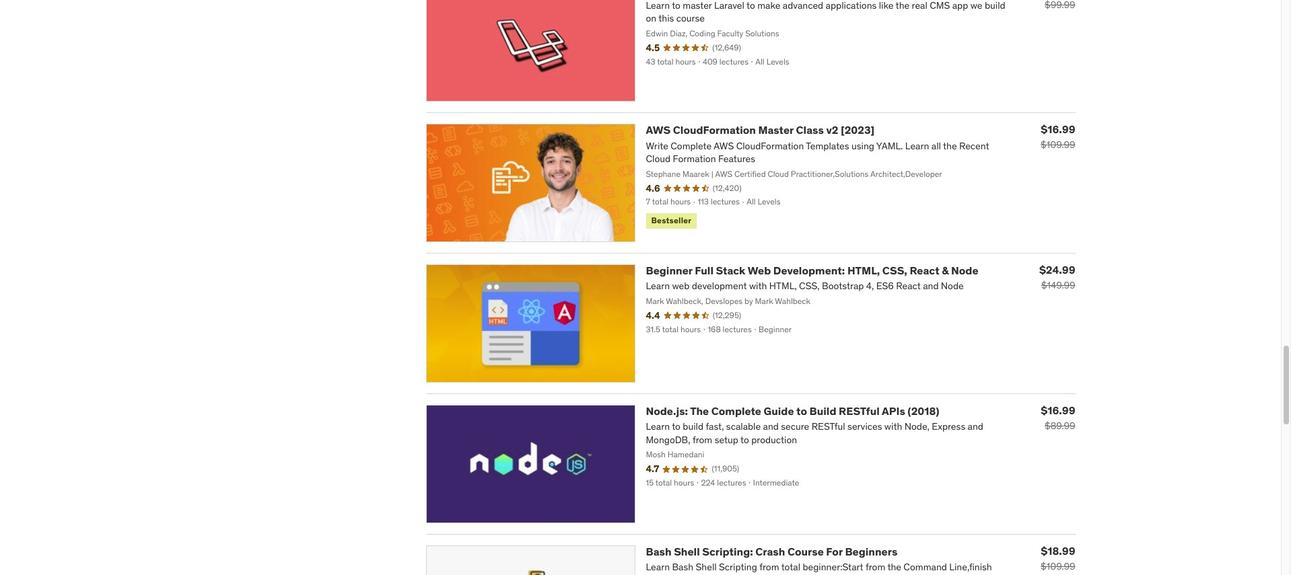 Task type: vqa. For each thing, say whether or not it's contained in the screenshot.
'Scripting:'
yes



Task type: locate. For each thing, give the bounding box(es) containing it.
$18.99
[[1041, 545, 1076, 558]]

complete
[[712, 405, 762, 418]]

$109.99 for $16.99
[[1041, 139, 1076, 151]]

0 vertical spatial $16.99
[[1041, 123, 1076, 136]]

$89.99
[[1045, 420, 1076, 432]]

html,
[[848, 264, 880, 278]]

node.js:
[[646, 405, 688, 418]]

guide
[[764, 405, 794, 418]]

2 $109.99 from the top
[[1041, 561, 1076, 573]]

1 vertical spatial $16.99
[[1041, 404, 1076, 417]]

development:
[[773, 264, 845, 278]]

1 $16.99 from the top
[[1041, 123, 1076, 136]]

$109.99
[[1041, 139, 1076, 151], [1041, 561, 1076, 573]]

node.js: the complete guide to build restful apis (2018) link
[[646, 405, 940, 418]]

(2018)
[[908, 405, 940, 418]]

$16.99
[[1041, 123, 1076, 136], [1041, 404, 1076, 417]]

node.js: the complete guide to build restful apis (2018)
[[646, 405, 940, 418]]

$16.99 inside '$16.99 $109.99'
[[1041, 123, 1076, 136]]

2 $16.99 from the top
[[1041, 404, 1076, 417]]

$24.99
[[1040, 263, 1076, 277]]

cloudformation
[[673, 124, 756, 137]]

beginner
[[646, 264, 693, 278]]

stack
[[716, 264, 746, 278]]

1 vertical spatial $109.99
[[1041, 561, 1076, 573]]

web
[[748, 264, 771, 278]]

react
[[910, 264, 940, 278]]

$24.99 $149.99
[[1040, 263, 1076, 292]]

to
[[797, 405, 807, 418]]

$16.99 for aws cloudformation master class v2 [2023]
[[1041, 123, 1076, 136]]

beginner full stack web development: html, css, react & node link
[[646, 264, 979, 278]]

beginner full stack web development: html, css, react & node
[[646, 264, 979, 278]]

aws cloudformation master class v2 [2023] link
[[646, 124, 875, 137]]

&
[[942, 264, 949, 278]]

1 $109.99 from the top
[[1041, 139, 1076, 151]]

full
[[695, 264, 714, 278]]

0 vertical spatial $109.99
[[1041, 139, 1076, 151]]



Task type: describe. For each thing, give the bounding box(es) containing it.
the
[[690, 405, 709, 418]]

[2023]
[[841, 124, 875, 137]]

node
[[951, 264, 979, 278]]

crash
[[756, 545, 785, 559]]

bash
[[646, 545, 672, 559]]

class
[[796, 124, 824, 137]]

for
[[826, 545, 843, 559]]

apis
[[882, 405, 905, 418]]

beginners
[[845, 545, 898, 559]]

css,
[[883, 264, 908, 278]]

restful
[[839, 405, 880, 418]]

aws cloudformation master class v2 [2023]
[[646, 124, 875, 137]]

shell
[[674, 545, 700, 559]]

scripting:
[[702, 545, 753, 559]]

v2
[[826, 124, 839, 137]]

$16.99 $89.99
[[1041, 404, 1076, 432]]

master
[[758, 124, 794, 137]]

$16.99 $109.99
[[1041, 123, 1076, 151]]

build
[[810, 405, 837, 418]]

bash shell scripting: crash course for beginners link
[[646, 545, 898, 559]]

$109.99 for $18.99
[[1041, 561, 1076, 573]]

$16.99 for node.js: the complete guide to build restful apis (2018)
[[1041, 404, 1076, 417]]

course
[[788, 545, 824, 559]]

$18.99 $109.99
[[1041, 545, 1076, 573]]

aws
[[646, 124, 671, 137]]

bash shell scripting: crash course for beginners
[[646, 545, 898, 559]]

$149.99
[[1042, 280, 1076, 292]]



